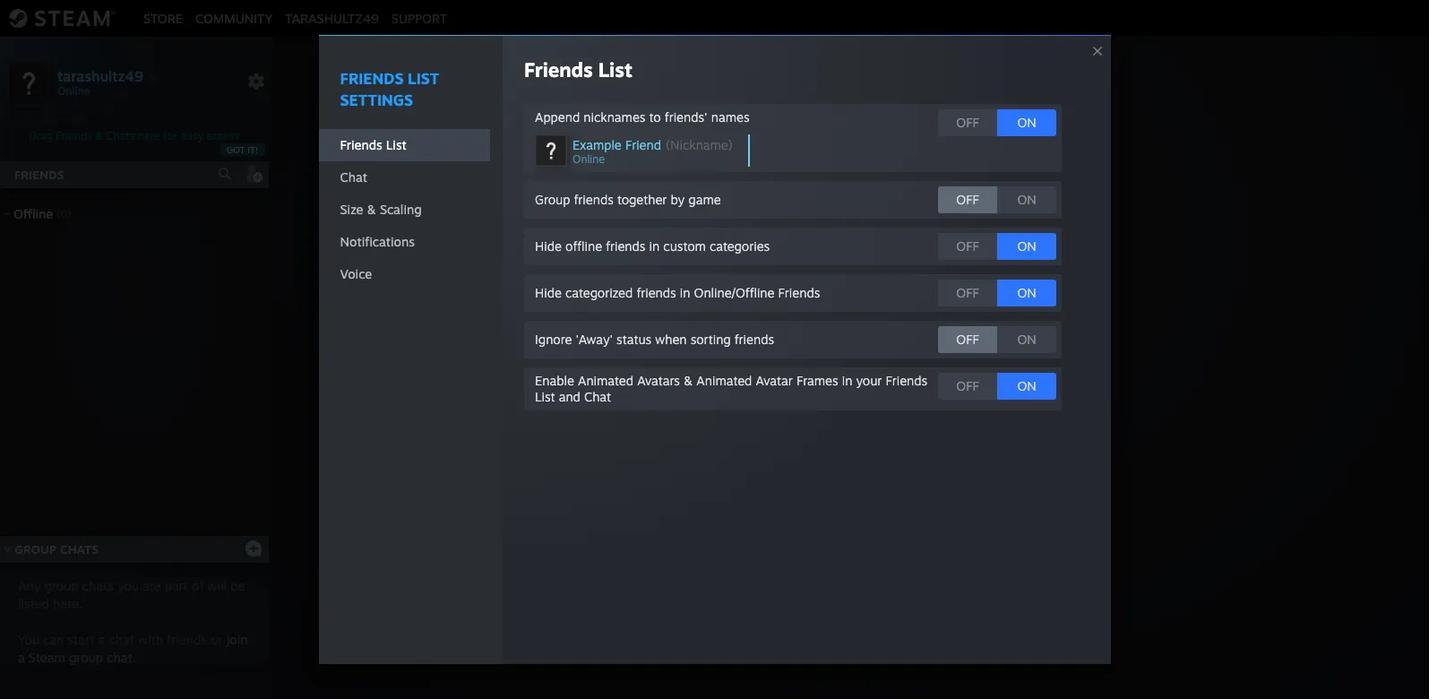 Task type: vqa. For each thing, say whether or not it's contained in the screenshot.
'Away'
yes



Task type: locate. For each thing, give the bounding box(es) containing it.
chat right your
[[886, 377, 917, 395]]

friends list up the append
[[525, 57, 633, 82]]

2 hide from the top
[[535, 285, 562, 300]]

or left your
[[823, 377, 837, 395]]

0 horizontal spatial to
[[650, 109, 661, 125]]

tarashultz49 link
[[279, 10, 385, 26]]

you can start a chat with friends or
[[18, 632, 227, 647]]

on for avatar
[[1018, 378, 1037, 394]]

chats
[[106, 129, 135, 143], [60, 542, 99, 557]]

friend right the click on the bottom of page
[[778, 377, 819, 395]]

in down custom
[[680, 285, 691, 300]]

1 vertical spatial a
[[98, 632, 105, 647]]

0 vertical spatial friend
[[626, 137, 662, 152]]

collapse chats list image
[[0, 546, 21, 553]]

group
[[44, 578, 79, 594], [69, 650, 103, 665]]

0 vertical spatial a
[[766, 377, 774, 395]]

to
[[650, 109, 661, 125], [922, 377, 935, 395]]

enable animated avatars & animated avatar frames in your friends list and chat
[[535, 373, 928, 404]]

support link
[[385, 10, 454, 26]]

animated down the sorting
[[697, 373, 753, 388]]

a right the click on the bottom of page
[[766, 377, 774, 395]]

3 off from the top
[[957, 238, 980, 254]]

you
[[117, 578, 139, 594]]

size
[[340, 202, 364, 217]]

a left chat
[[98, 632, 105, 647]]

1 vertical spatial friends list
[[340, 137, 407, 152]]

offline
[[566, 238, 603, 254]]

friend left (
[[626, 137, 662, 152]]

a down 'you' at the left of page
[[18, 650, 25, 665]]

chat right and
[[585, 389, 611, 404]]

1 vertical spatial chats
[[60, 542, 99, 557]]

0 horizontal spatial chats
[[60, 542, 99, 557]]

example friend ( nickname ) online
[[573, 137, 733, 166]]

2 animated from the left
[[697, 373, 753, 388]]

0 horizontal spatial in
[[650, 238, 660, 254]]

chat
[[109, 632, 135, 647]]

chat
[[340, 169, 367, 185], [886, 377, 917, 395], [585, 389, 611, 404]]

on
[[1018, 115, 1037, 130], [1018, 192, 1037, 207], [1018, 238, 1037, 254], [1018, 285, 1037, 300], [1018, 332, 1037, 347], [1018, 378, 1037, 394]]

2 horizontal spatial group
[[842, 377, 882, 395]]

here.
[[53, 596, 82, 611]]

4 off from the top
[[957, 285, 980, 300]]

size & scaling
[[340, 202, 422, 217]]

avatar
[[756, 373, 793, 388]]

friends right the drag
[[56, 129, 92, 143]]

0 vertical spatial group
[[535, 192, 571, 207]]

1 vertical spatial tarashultz49
[[57, 67, 143, 85]]

hide for hide categorized friends in online/offline friends
[[535, 285, 562, 300]]

a inside join a steam group chat.
[[18, 650, 25, 665]]

friends up ignore 'away' status when sorting friends on the top of the page
[[637, 285, 677, 300]]

2 horizontal spatial chat
[[886, 377, 917, 395]]

to left friends'
[[650, 109, 661, 125]]

4 on from the top
[[1018, 285, 1037, 300]]

1 vertical spatial friend
[[778, 377, 819, 395]]

ignore 'away' status when sorting friends
[[535, 332, 775, 347]]

part
[[165, 578, 188, 594]]

3 on from the top
[[1018, 238, 1037, 254]]

community link
[[189, 10, 279, 26]]

0 vertical spatial group
[[44, 578, 79, 594]]

in
[[650, 238, 660, 254], [680, 285, 691, 300], [842, 373, 853, 388]]

friends
[[525, 57, 593, 82], [340, 69, 404, 88], [56, 129, 92, 143], [340, 137, 383, 152], [14, 168, 64, 182], [779, 285, 821, 300], [886, 373, 928, 388]]

1 horizontal spatial animated
[[697, 373, 753, 388]]

'away'
[[576, 332, 613, 347]]

1 vertical spatial &
[[367, 202, 376, 217]]

6 on from the top
[[1018, 378, 1037, 394]]

0 horizontal spatial animated
[[578, 373, 634, 388]]

2 off from the top
[[957, 192, 980, 207]]

create a group chat image
[[245, 539, 263, 557]]

chat up size
[[340, 169, 367, 185]]

group friends together by game
[[535, 192, 721, 207]]

tarashultz49 left support link
[[285, 10, 379, 26]]

listed
[[18, 596, 49, 611]]

list inside enable animated avatars & animated avatar frames in your friends list and chat
[[535, 389, 555, 404]]

group
[[535, 192, 571, 207], [842, 377, 882, 395], [15, 542, 57, 557]]

0 horizontal spatial friends list
[[340, 137, 407, 152]]

any group chats you are part of will be listed here.
[[18, 578, 245, 611]]

&
[[95, 129, 103, 143], [367, 202, 376, 217], [684, 373, 693, 388]]

in left custom
[[650, 238, 660, 254]]

friends list
[[525, 57, 633, 82], [340, 137, 407, 152]]

1 vertical spatial hide
[[535, 285, 562, 300]]

status
[[617, 332, 652, 347]]

0 horizontal spatial or
[[211, 632, 223, 647]]

for
[[163, 129, 177, 143]]

0 horizontal spatial a
[[18, 650, 25, 665]]

& left here
[[95, 129, 103, 143]]

group up here.
[[44, 578, 79, 594]]

your
[[857, 373, 882, 388]]

a
[[766, 377, 774, 395], [98, 632, 105, 647], [18, 650, 25, 665]]

off
[[957, 115, 980, 130], [957, 192, 980, 207], [957, 238, 980, 254], [957, 285, 980, 300], [957, 332, 980, 347], [957, 378, 980, 394]]

1 horizontal spatial chats
[[106, 129, 135, 143]]

group up offline
[[535, 192, 571, 207]]

group up any
[[15, 542, 57, 557]]

hide for hide offline friends in custom categories
[[535, 238, 562, 254]]

1 horizontal spatial a
[[98, 632, 105, 647]]

manage friends list settings image
[[247, 73, 265, 91]]

2 vertical spatial group
[[15, 542, 57, 557]]

friends
[[574, 192, 614, 207], [606, 238, 646, 254], [637, 285, 677, 300], [735, 332, 775, 347], [167, 632, 207, 647]]

friends up the append
[[525, 57, 593, 82]]

group down start
[[69, 650, 103, 665]]

0 vertical spatial to
[[650, 109, 661, 125]]

and
[[559, 389, 581, 404]]

friends list down the settings
[[340, 137, 407, 152]]

chats up chats
[[60, 542, 99, 557]]

chat.
[[107, 650, 136, 665]]

off for friends
[[957, 285, 980, 300]]

1 hide from the top
[[535, 238, 562, 254]]

to left start!
[[922, 377, 935, 395]]

1 horizontal spatial chat
[[585, 389, 611, 404]]

names
[[712, 109, 750, 125]]

2 vertical spatial &
[[684, 373, 693, 388]]

5 off from the top
[[957, 332, 980, 347]]

1 horizontal spatial in
[[680, 285, 691, 300]]

game
[[689, 192, 721, 207]]

hide up ignore
[[535, 285, 562, 300]]

friends down the settings
[[340, 137, 383, 152]]

friends right the sorting
[[735, 332, 775, 347]]

1 vertical spatial to
[[922, 377, 935, 395]]

1 vertical spatial group
[[69, 650, 103, 665]]

store
[[143, 10, 183, 26]]

2 horizontal spatial a
[[766, 377, 774, 395]]

online/offline
[[694, 285, 775, 300]]

animated
[[578, 373, 634, 388], [697, 373, 753, 388]]

friends list settings
[[340, 69, 440, 109]]

in left your
[[842, 373, 853, 388]]

& right avatars
[[684, 373, 693, 388]]

voice
[[340, 266, 372, 282]]

add a friend image
[[244, 164, 264, 184]]

& right size
[[367, 202, 376, 217]]

hide
[[535, 238, 562, 254], [535, 285, 562, 300]]

chats left here
[[106, 129, 135, 143]]

5 on from the top
[[1018, 332, 1037, 347]]

a for steam
[[18, 650, 25, 665]]

0 vertical spatial hide
[[535, 238, 562, 254]]

scaling
[[380, 202, 422, 217]]

1 horizontal spatial or
[[823, 377, 837, 395]]

frames
[[797, 373, 839, 388]]

on for friends
[[1018, 332, 1037, 347]]

0 vertical spatial friends list
[[525, 57, 633, 82]]

1 horizontal spatial tarashultz49
[[285, 10, 379, 26]]

2 vertical spatial a
[[18, 650, 25, 665]]

0 vertical spatial or
[[823, 377, 837, 395]]

0 horizontal spatial &
[[95, 129, 103, 143]]

friends inside enable animated avatars & animated avatar frames in your friends list and chat
[[886, 373, 928, 388]]

start!
[[939, 377, 975, 395]]

on for categories
[[1018, 238, 1037, 254]]

0 vertical spatial in
[[650, 238, 660, 254]]

2 horizontal spatial in
[[842, 373, 853, 388]]

(
[[666, 137, 671, 152]]

a for friend
[[766, 377, 774, 395]]

2 horizontal spatial &
[[684, 373, 693, 388]]

2 vertical spatial in
[[842, 373, 853, 388]]

hide left offline
[[535, 238, 562, 254]]

hide offline friends in custom categories
[[535, 238, 770, 254]]

1 vertical spatial in
[[680, 285, 691, 300]]

list
[[599, 57, 633, 82], [408, 69, 440, 88], [386, 137, 407, 152], [535, 389, 555, 404]]

tarashultz49 up drag friends & chats here for easy access
[[57, 67, 143, 85]]

6 off from the top
[[957, 378, 980, 394]]

1 vertical spatial group
[[842, 377, 882, 395]]

0 horizontal spatial chat
[[340, 169, 367, 185]]

custom
[[664, 238, 706, 254]]

list down enable
[[535, 389, 555, 404]]

easy
[[180, 129, 204, 143]]

tarashultz49
[[285, 10, 379, 26], [57, 67, 143, 85]]

friends'
[[665, 109, 708, 125]]

by
[[671, 192, 685, 207]]

ignore
[[535, 332, 572, 347]]

animated up and
[[578, 373, 634, 388]]

friends up the settings
[[340, 69, 404, 88]]

1 horizontal spatial group
[[535, 192, 571, 207]]

1 vertical spatial or
[[211, 632, 223, 647]]

& inside enable animated avatars & animated avatar frames in your friends list and chat
[[684, 373, 693, 388]]

in for online/offline
[[680, 285, 691, 300]]

0 horizontal spatial group
[[15, 542, 57, 557]]

or left join
[[211, 632, 223, 647]]

or
[[823, 377, 837, 395], [211, 632, 223, 647]]

1 horizontal spatial to
[[922, 377, 935, 395]]

0 horizontal spatial tarashultz49
[[57, 67, 143, 85]]

1 on from the top
[[1018, 115, 1037, 130]]

group right frames
[[842, 377, 882, 395]]

friends right your
[[886, 373, 928, 388]]

on for friends
[[1018, 285, 1037, 300]]

friend
[[626, 137, 662, 152], [778, 377, 819, 395]]

1 horizontal spatial friend
[[778, 377, 819, 395]]

0 horizontal spatial friend
[[626, 137, 662, 152]]

list up the settings
[[408, 69, 440, 88]]



Task type: describe. For each thing, give the bounding box(es) containing it.
avatars
[[638, 373, 680, 388]]

friends inside friends list settings
[[340, 69, 404, 88]]

categorized
[[566, 285, 633, 300]]

list up nicknames
[[599, 57, 633, 82]]

off for avatar
[[957, 378, 980, 394]]

be
[[230, 578, 245, 594]]

start
[[68, 632, 95, 647]]

append nicknames to friends' names
[[535, 109, 750, 125]]

support
[[392, 10, 448, 26]]

here
[[138, 129, 160, 143]]

any
[[18, 578, 41, 594]]

drag friends & chats here for easy access
[[29, 129, 240, 143]]

off for categories
[[957, 238, 980, 254]]

are
[[143, 578, 161, 594]]

chat inside enable animated avatars & animated avatar frames in your friends list and chat
[[585, 389, 611, 404]]

friends down the drag
[[14, 168, 64, 182]]

store link
[[137, 10, 189, 26]]

together
[[618, 192, 667, 207]]

drag
[[29, 129, 53, 143]]

enable
[[535, 373, 575, 388]]

2 on from the top
[[1018, 192, 1037, 207]]

1 animated from the left
[[578, 373, 634, 388]]

you
[[18, 632, 40, 647]]

friends right online/offline
[[779, 285, 821, 300]]

community
[[195, 10, 273, 26]]

list down the settings
[[386, 137, 407, 152]]

click a friend or group chat to start!
[[730, 377, 975, 395]]

join a steam group chat. link
[[18, 632, 248, 665]]

friends right with
[[167, 632, 207, 647]]

1 off from the top
[[957, 115, 980, 130]]

click
[[730, 377, 761, 395]]

offline
[[13, 206, 53, 221]]

will
[[207, 578, 227, 594]]

hide categorized friends in online/offline friends
[[535, 285, 821, 300]]

group for group chats
[[15, 542, 57, 557]]

access
[[207, 129, 240, 143]]

join
[[227, 632, 248, 647]]

0 vertical spatial &
[[95, 129, 103, 143]]

sorting
[[691, 332, 731, 347]]

in for custom
[[650, 238, 660, 254]]

group for group friends together by game
[[535, 192, 571, 207]]

1 horizontal spatial friends list
[[525, 57, 633, 82]]

friends down 'online' on the top
[[574, 192, 614, 207]]

categories
[[710, 238, 770, 254]]

off for friends
[[957, 332, 980, 347]]

when
[[656, 332, 687, 347]]

nicknames
[[584, 109, 646, 125]]

steam
[[29, 650, 65, 665]]

append
[[535, 109, 580, 125]]

0 vertical spatial chats
[[106, 129, 135, 143]]

chats
[[82, 578, 114, 594]]

nickname
[[671, 137, 729, 152]]

can
[[43, 632, 64, 647]]

0 vertical spatial tarashultz49
[[285, 10, 379, 26]]

join a steam group chat.
[[18, 632, 248, 665]]

group inside the any group chats you are part of will be listed here.
[[44, 578, 79, 594]]

of
[[192, 578, 204, 594]]

notifications
[[340, 234, 415, 249]]

example
[[573, 137, 622, 152]]

friends right offline
[[606, 238, 646, 254]]

search my friends list image
[[217, 166, 233, 182]]

online
[[573, 152, 605, 166]]

settings
[[340, 91, 414, 109]]

)
[[729, 137, 733, 152]]

with
[[138, 632, 163, 647]]

group inside join a steam group chat.
[[69, 650, 103, 665]]

list inside friends list settings
[[408, 69, 440, 88]]

group chats
[[15, 542, 99, 557]]

1 horizontal spatial &
[[367, 202, 376, 217]]

friend inside example friend ( nickname ) online
[[626, 137, 662, 152]]

in inside enable animated avatars & animated avatar frames in your friends list and chat
[[842, 373, 853, 388]]



